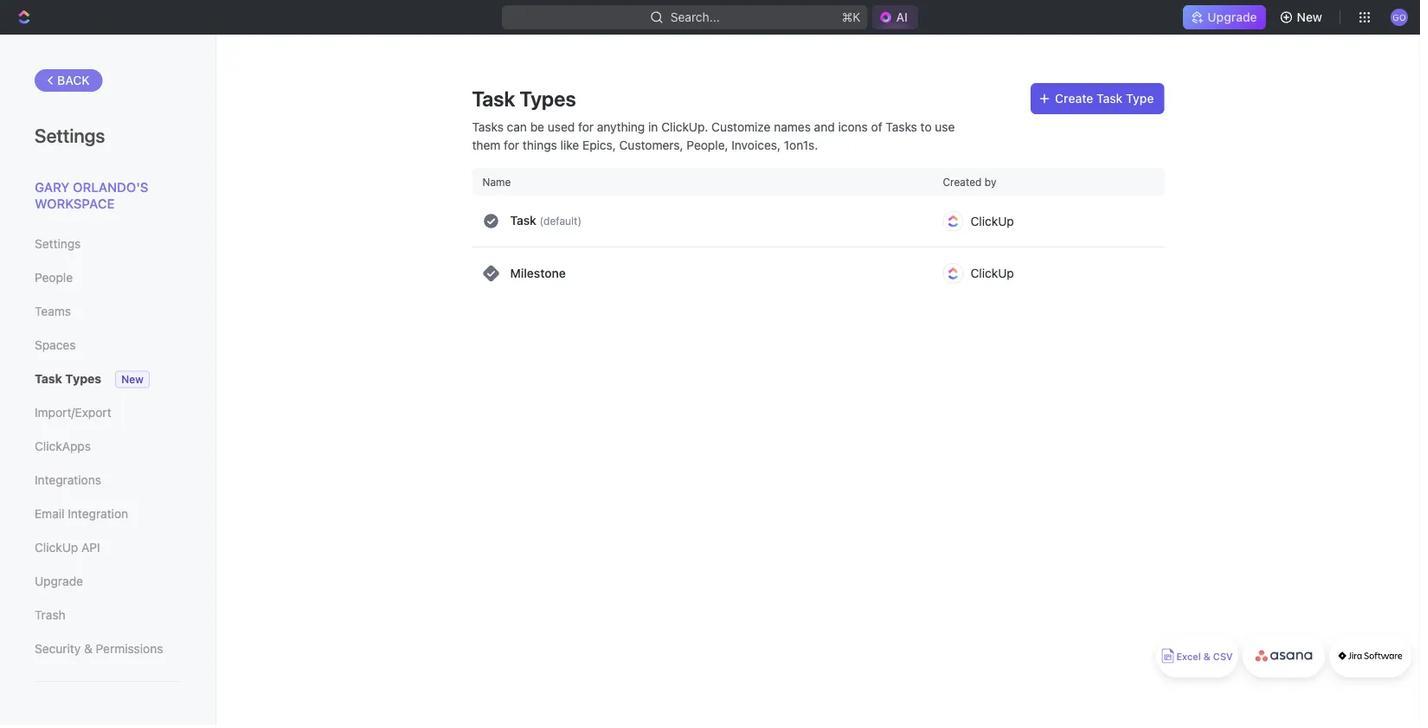 Task type: vqa. For each thing, say whether or not it's contained in the screenshot.
used
yes



Task type: locate. For each thing, give the bounding box(es) containing it.
0 vertical spatial clickup
[[971, 214, 1015, 228]]

1 vertical spatial task types
[[35, 372, 101, 386]]

0 horizontal spatial upgrade link
[[35, 567, 181, 597]]

for up epics,
[[578, 119, 594, 134]]

0 vertical spatial task types
[[472, 87, 576, 111]]

new
[[1298, 10, 1323, 24], [121, 374, 144, 386]]

clickup
[[971, 214, 1015, 228], [971, 266, 1015, 281], [35, 541, 78, 555]]

tasks up them
[[472, 119, 504, 134]]

task up can
[[472, 87, 515, 111]]

upgrade link
[[1184, 5, 1266, 29], [35, 567, 181, 597]]

orlando's
[[73, 179, 148, 194]]

permissions
[[96, 642, 163, 656]]

created by
[[943, 176, 997, 188]]

1 horizontal spatial types
[[520, 87, 576, 111]]

task types up import/export
[[35, 372, 101, 386]]

0 horizontal spatial task types
[[35, 372, 101, 386]]

settings down back "link"
[[35, 124, 105, 146]]

upgrade left new button at right top
[[1208, 10, 1258, 24]]

0 vertical spatial types
[[520, 87, 576, 111]]

1 horizontal spatial upgrade link
[[1184, 5, 1266, 29]]

(default)
[[540, 215, 582, 227]]

0 horizontal spatial types
[[65, 372, 101, 386]]

api
[[81, 541, 100, 555]]

tasks left the to at the top
[[886, 119, 918, 134]]

gary
[[35, 179, 70, 194]]

task types
[[472, 87, 576, 111], [35, 372, 101, 386]]

to
[[921, 119, 932, 134]]

task down spaces
[[35, 372, 62, 386]]

clickup api
[[35, 541, 100, 555]]

types
[[520, 87, 576, 111], [65, 372, 101, 386]]

workspace
[[35, 196, 115, 211]]

0 vertical spatial upgrade link
[[1184, 5, 1266, 29]]

types inside 'settings' "element"
[[65, 372, 101, 386]]

0 horizontal spatial &
[[84, 642, 92, 656]]

back
[[57, 73, 90, 87]]

email integration
[[35, 507, 128, 521]]

0 vertical spatial settings
[[35, 124, 105, 146]]

task types up can
[[472, 87, 576, 111]]

of
[[872, 119, 883, 134]]

upgrade link down clickup api link
[[35, 567, 181, 597]]

back link
[[35, 69, 103, 92]]

tasks can be used for anything in clickup. customize names and icons of tasks to use them for things like epics, customers, people, invoices, 1on1s.
[[472, 119, 955, 152]]

task left type
[[1097, 91, 1123, 106]]

excel & csv
[[1177, 652, 1234, 663]]

like
[[561, 138, 579, 152]]

csv
[[1214, 652, 1234, 663]]

1 horizontal spatial &
[[1204, 652, 1211, 663]]

by
[[985, 176, 997, 188]]

settings
[[35, 124, 105, 146], [35, 237, 81, 251]]

& right security
[[84, 642, 92, 656]]

0 horizontal spatial new
[[121, 374, 144, 386]]

new inside 'settings' "element"
[[121, 374, 144, 386]]

upgrade down "clickup api"
[[35, 574, 83, 589]]

tasks
[[472, 119, 504, 134], [886, 119, 918, 134]]

create
[[1056, 91, 1094, 106]]

task
[[472, 87, 515, 111], [1097, 91, 1123, 106], [510, 214, 537, 228], [35, 372, 62, 386]]

customers,
[[620, 138, 684, 152]]

1 horizontal spatial new
[[1298, 10, 1323, 24]]

1 horizontal spatial task types
[[472, 87, 576, 111]]

be
[[531, 119, 545, 134]]

0 vertical spatial upgrade
[[1208, 10, 1258, 24]]

& for security
[[84, 642, 92, 656]]

0 vertical spatial new
[[1298, 10, 1323, 24]]

0 horizontal spatial upgrade
[[35, 574, 83, 589]]

1 vertical spatial new
[[121, 374, 144, 386]]

&
[[84, 642, 92, 656], [1204, 652, 1211, 663]]

0 horizontal spatial for
[[504, 138, 520, 152]]

people link
[[35, 263, 181, 293]]

spaces link
[[35, 331, 181, 360]]

import/export
[[35, 406, 111, 420]]

types up be
[[520, 87, 576, 111]]

upgrade
[[1208, 10, 1258, 24], [35, 574, 83, 589]]

& inside 'settings' "element"
[[84, 642, 92, 656]]

type
[[1126, 91, 1155, 106]]

customize
[[712, 119, 771, 134]]

types up import/export
[[65, 372, 101, 386]]

1 vertical spatial clickup
[[971, 266, 1015, 281]]

settings up people
[[35, 237, 81, 251]]

clickup for task
[[971, 214, 1015, 228]]

1 horizontal spatial tasks
[[886, 119, 918, 134]]

0 vertical spatial for
[[578, 119, 594, 134]]

1 vertical spatial settings
[[35, 237, 81, 251]]

1on1s.
[[784, 138, 818, 152]]

search...
[[671, 10, 720, 24]]

1 horizontal spatial for
[[578, 119, 594, 134]]

task left the (default)
[[510, 214, 537, 228]]

1 vertical spatial upgrade
[[35, 574, 83, 589]]

2 settings from the top
[[35, 237, 81, 251]]

clickapps
[[35, 439, 91, 454]]

0 horizontal spatial tasks
[[472, 119, 504, 134]]

upgrade link left new button at right top
[[1184, 5, 1266, 29]]

& left csv
[[1204, 652, 1211, 663]]

integrations
[[35, 473, 101, 487]]

invoices,
[[732, 138, 781, 152]]

for down can
[[504, 138, 520, 152]]

trash
[[35, 608, 66, 623]]

for
[[578, 119, 594, 134], [504, 138, 520, 152]]

1 vertical spatial types
[[65, 372, 101, 386]]

2 vertical spatial clickup
[[35, 541, 78, 555]]

used
[[548, 119, 575, 134]]



Task type: describe. For each thing, give the bounding box(es) containing it.
create task type button
[[1031, 83, 1165, 114]]

upgrade inside 'settings' "element"
[[35, 574, 83, 589]]

clickup.
[[662, 119, 709, 134]]

name
[[483, 176, 511, 188]]

settings element
[[0, 35, 216, 726]]

email
[[35, 507, 65, 521]]

& for excel
[[1204, 652, 1211, 663]]

security & permissions
[[35, 642, 163, 656]]

task inside 'settings' "element"
[[35, 372, 62, 386]]

task types inside 'settings' "element"
[[35, 372, 101, 386]]

settings link
[[35, 229, 181, 259]]

task inside button
[[1097, 91, 1123, 106]]

1 vertical spatial upgrade link
[[35, 567, 181, 597]]

spaces
[[35, 338, 76, 352]]

2 tasks from the left
[[886, 119, 918, 134]]

clickup for milestone
[[971, 266, 1015, 281]]

excel
[[1177, 652, 1202, 663]]

milestone
[[510, 266, 566, 281]]

go button
[[1386, 3, 1414, 31]]

them
[[472, 138, 501, 152]]

task (default)
[[510, 214, 582, 228]]

gary orlando's workspace
[[35, 179, 148, 211]]

⌘k
[[842, 10, 861, 24]]

new inside button
[[1298, 10, 1323, 24]]

security
[[35, 642, 81, 656]]

integration
[[68, 507, 128, 521]]

teams
[[35, 304, 71, 319]]

create task type
[[1056, 91, 1155, 106]]

things
[[523, 138, 557, 152]]

icons
[[839, 119, 868, 134]]

clickup inside 'settings' "element"
[[35, 541, 78, 555]]

1 horizontal spatial upgrade
[[1208, 10, 1258, 24]]

names
[[774, 119, 811, 134]]

people
[[35, 271, 73, 285]]

anything
[[597, 119, 645, 134]]

import/export link
[[35, 398, 181, 428]]

1 vertical spatial for
[[504, 138, 520, 152]]

people,
[[687, 138, 729, 152]]

created
[[943, 176, 982, 188]]

clickapps link
[[35, 432, 181, 461]]

excel & csv link
[[1157, 635, 1239, 678]]

security & permissions link
[[35, 635, 181, 664]]

epics,
[[583, 138, 616, 152]]

can
[[507, 119, 527, 134]]

and
[[814, 119, 835, 134]]

trash link
[[35, 601, 181, 630]]

use
[[935, 119, 955, 134]]

new button
[[1273, 3, 1333, 31]]

teams link
[[35, 297, 181, 326]]

email integration link
[[35, 500, 181, 529]]

ai button
[[872, 5, 919, 29]]

go
[[1393, 12, 1407, 22]]

integrations link
[[35, 466, 181, 495]]

1 settings from the top
[[35, 124, 105, 146]]

1 tasks from the left
[[472, 119, 504, 134]]

in
[[649, 119, 658, 134]]

ai
[[897, 10, 908, 24]]

clickup api link
[[35, 533, 181, 563]]



